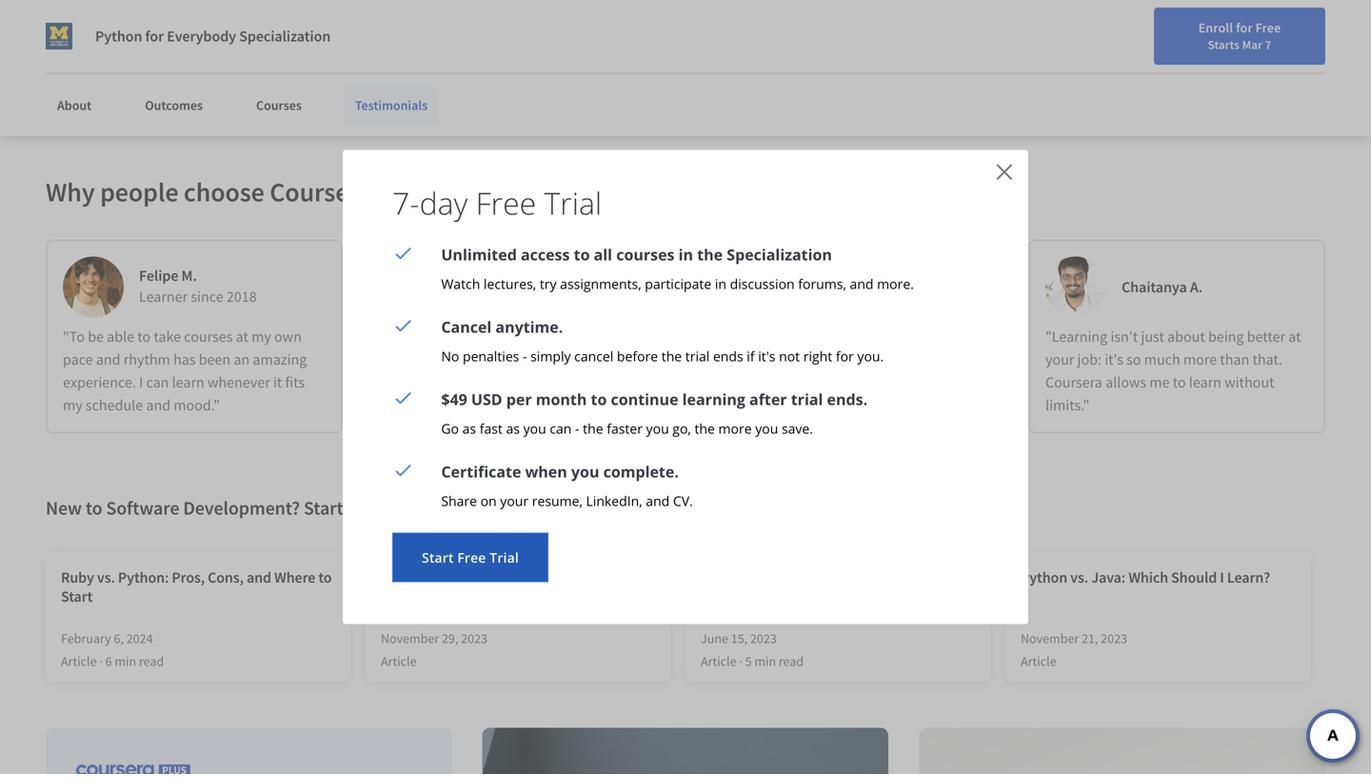Task type: vqa. For each thing, say whether or not it's contained in the screenshot.
Watch
yes



Task type: describe. For each thing, give the bounding box(es) containing it.
the right before
[[662, 347, 682, 365]]

provide
[[433, 9, 481, 28]]

for left their
[[377, 175, 410, 209]]

29,
[[442, 630, 459, 647]]

"to be able to take courses at my own pace and rhythm has been an amazing experience. i can learn whenever it fits my schedule and mood."
[[63, 327, 307, 415]]

2 horizontal spatial a
[[869, 9, 877, 28]]

i inside "when i need courses on topics that my university doesn't offer, coursera is one of the best places to go."
[[764, 327, 768, 346]]

offer,
[[835, 350, 868, 369]]

the up starts
[[1215, 9, 1236, 28]]

view
[[76, 65, 104, 82]]

chaitanya a.
[[1122, 278, 1203, 297]]

1 horizontal spatial start
[[304, 496, 344, 520]]

isn't
[[1111, 327, 1139, 346]]

for up go."
[[836, 347, 854, 365]]

about link
[[46, 86, 103, 125]]

outcomes link
[[134, 86, 214, 125]]

enroll for free starts mar 7
[[1199, 19, 1282, 52]]

unlimited access to all courses in the specialization
[[441, 244, 833, 265]]

enroll
[[1199, 19, 1234, 36]]

view eligible degrees button
[[76, 64, 199, 83]]

python vs. java: which should i learn?
[[1021, 568, 1271, 587]]

larry
[[795, 266, 829, 285]]

from
[[449, 350, 480, 369]]

learner for larry
[[795, 287, 843, 306]]

"learning isn't just about being better at your job: it's so much more than that. coursera allows me to learn without limits."
[[1046, 327, 1302, 415]]

is inside taking this specialization by university of michigan may provide you with a preview of the topics, materials and instructors in a related degree program which can help you decide if the topic or university is right for you.
[[142, 32, 152, 51]]

no
[[441, 347, 460, 365]]

coursera plus image
[[76, 765, 191, 775]]

the left "faster"
[[583, 420, 604, 438]]

"when
[[718, 327, 761, 346]]

limits."
[[1046, 396, 1090, 415]]

and up experience.
[[96, 350, 121, 369]]

and left cv. at the bottom of page
[[646, 492, 670, 510]]

it
[[273, 373, 282, 392]]

2024
[[126, 630, 153, 647]]

skills
[[618, 327, 650, 346]]

0 horizontal spatial of
[[326, 9, 339, 28]]

november for being a python developer: what they can do, earn, and more
[[381, 630, 439, 647]]

university inside taking this specialization by university of michigan may provide you with a preview of the topics, materials and instructors in a related degree program which can help you decide if the topic or university is right for you.
[[76, 32, 139, 51]]

eligible
[[107, 65, 150, 82]]

exciting
[[593, 350, 642, 369]]

java:
[[1092, 568, 1126, 587]]

better
[[1248, 327, 1286, 346]]

if inside taking this specialization by university of michigan may provide you with a preview of the topics, materials and instructors in a related degree program which can help you decide if the topic or university is right for you.
[[1203, 9, 1212, 28]]

you left go,
[[646, 420, 669, 438]]

this
[[121, 9, 145, 28]]

is inside "when i need courses on topics that my university doesn't offer, coursera is one of the best places to go."
[[931, 350, 941, 369]]

ends
[[714, 347, 744, 365]]

learner for felipe
[[139, 287, 188, 306]]

at for better
[[1289, 327, 1302, 346]]

1 horizontal spatial trial
[[544, 182, 602, 224]]

not
[[779, 347, 800, 365]]

1 vertical spatial trial
[[791, 389, 823, 410]]

felipe m. learner since 2018
[[139, 266, 257, 306]]

jennifer
[[467, 266, 521, 285]]

amazing
[[253, 350, 307, 369]]

jennifer j. learner since 2020
[[467, 266, 585, 306]]

since for m.
[[191, 287, 224, 306]]

access
[[521, 244, 570, 265]]

with
[[511, 9, 539, 28]]

you left the with
[[484, 9, 508, 28]]

able
[[107, 327, 134, 346]]

lectures,
[[484, 275, 537, 293]]

starts
[[1209, 37, 1240, 52]]

certificate when you complete.
[[441, 462, 679, 482]]

that
[[919, 327, 945, 346]]

it's inside ""learning isn't just about being better at your job: it's so much more than that. coursera allows me to learn without limits.""
[[1105, 350, 1124, 369]]

you up share on your resume, linkedin, and cv.
[[572, 462, 600, 482]]

an inside "to be able to take courses at my own pace and rhythm has been an amazing experience. i can learn whenever it fits my schedule and mood."
[[234, 350, 250, 369]]

february
[[61, 630, 111, 647]]

0 vertical spatial -
[[523, 347, 527, 365]]

where
[[274, 568, 316, 587]]

share on your resume, linkedin, and cv.
[[441, 492, 693, 510]]

· for · 6 min read
[[99, 653, 103, 670]]

without
[[1225, 373, 1275, 392]]

own
[[274, 327, 302, 346]]

a inside being a python developer: what they can do, earn, and more
[[421, 568, 429, 587]]

0 horizontal spatial coursera
[[270, 175, 372, 209]]

your inside ""learning isn't just about being better at your job: it's so much more than that. coursera allows me to learn without limits.""
[[1046, 350, 1075, 369]]

topics,
[[646, 9, 689, 28]]

november for python vs. java: which should i learn?
[[1021, 630, 1080, 647]]

by
[[240, 9, 256, 28]]

february 6, 2024 article · 6 min read
[[61, 630, 164, 670]]

j.
[[524, 266, 535, 285]]

taking
[[76, 9, 118, 28]]

to inside "to be able to take courses at my own pace and rhythm has been an amazing experience. i can learn whenever it fits my schedule and mood."
[[137, 327, 151, 346]]

and inside "i directly applied the concepts and skills i learned from my courses to an exciting new project at work."
[[590, 327, 615, 346]]

cancel anytime.
[[441, 317, 563, 337]]

5
[[746, 653, 752, 670]]

to inside "i directly applied the concepts and skills i learned from my courses to an exciting new project at work."
[[557, 350, 571, 369]]

2 as from the left
[[506, 420, 520, 438]]

directly
[[404, 327, 452, 346]]

assignments,
[[560, 275, 642, 293]]

go
[[441, 420, 459, 438]]

about
[[57, 97, 92, 114]]

in for specialization
[[679, 244, 694, 265]]

article for python vs. java: which should i learn?
[[1021, 653, 1057, 670]]

2023 inside june 15, 2023 article · 5 min read
[[751, 630, 777, 647]]

article for being a python developer: what they can do, earn, and more
[[381, 653, 417, 670]]

coursera image
[[23, 15, 144, 46]]

and left the mood."
[[146, 396, 171, 415]]

and right w.
[[850, 275, 874, 293]]

can inside "to be able to take courses at my own pace and rhythm has been an amazing experience. i can learn whenever it fits my schedule and mood."
[[146, 373, 169, 392]]

decide
[[1158, 9, 1200, 28]]

to inside ""learning isn't just about being better at your job: it's so much more than that. coursera allows me to learn without limits.""
[[1173, 373, 1187, 392]]

me
[[1150, 373, 1170, 392]]

faster
[[607, 420, 643, 438]]

no penalties - simply cancel before the trial ends if it's not right for you.
[[441, 347, 884, 365]]

fast
[[480, 420, 503, 438]]

at for courses
[[236, 327, 249, 346]]

which
[[1032, 9, 1071, 28]]

at inside "i directly applied the concepts and skills i learned from my courses to an exciting new project at work."
[[469, 373, 481, 392]]

simply
[[531, 347, 571, 365]]

chat with us image
[[1319, 721, 1349, 752]]

article for ruby vs. python: pros, cons, and where to start
[[61, 653, 97, 670]]

since for w.
[[846, 287, 879, 306]]

need
[[771, 327, 803, 346]]

a.
[[1191, 278, 1203, 297]]

on inside "when i need courses on topics that my university doesn't offer, coursera is one of the best places to go."
[[858, 327, 874, 346]]

the inside "i directly applied the concepts and skills i learned from my courses to an exciting new project at work."
[[506, 327, 527, 346]]

can inside taking this specialization by university of michigan may provide you with a preview of the topics, materials and instructors in a related degree program which can help you decide if the topic or university is right for you.
[[1074, 9, 1097, 28]]

and inside ruby vs. python: pros, cons, and where to start
[[247, 568, 271, 587]]

unlimited
[[441, 244, 517, 265]]

view eligible degrees
[[76, 65, 199, 82]]

"to
[[63, 327, 85, 346]]

in inside taking this specialization by university of michigan may provide you with a preview of the topics, materials and instructors in a related degree program which can help you decide if the topic or university is right for you.
[[854, 9, 866, 28]]

try
[[540, 275, 557, 293]]

more
[[470, 587, 503, 606]]

1 horizontal spatial specialization
[[239, 27, 331, 46]]

since for j.
[[519, 287, 551, 306]]

for inside enroll for free starts mar 7
[[1237, 19, 1254, 36]]

learned
[[398, 350, 446, 369]]

✕
[[996, 156, 1014, 187]]

0 horizontal spatial trial
[[686, 347, 710, 365]]

in for forums,
[[715, 275, 727, 293]]

ends.
[[827, 389, 868, 410]]

rhythm
[[124, 350, 170, 369]]

courses inside "i directly applied the concepts and skills i learned from my courses to an exciting new project at work."
[[506, 350, 554, 369]]

python for python vs. java: which should i learn?
[[1021, 568, 1068, 587]]

$49 usd per month to continue learning after trial ends.
[[441, 389, 868, 410]]

to inside "when i need courses on topics that my university doesn't offer, coursera is one of the best places to go."
[[832, 373, 845, 392]]

7-day free trial
[[393, 182, 602, 224]]

the left topics, on the top
[[622, 9, 643, 28]]

6,
[[114, 630, 124, 647]]

software
[[106, 496, 180, 520]]

0 horizontal spatial on
[[481, 492, 497, 510]]

my inside "i directly applied the concepts and skills i learned from my courses to an exciting new project at work."
[[483, 350, 503, 369]]

6
[[105, 653, 112, 670]]

2 horizontal spatial specialization
[[727, 244, 833, 265]]

my down experience.
[[63, 396, 83, 415]]

courses inside "when i need courses on topics that my university doesn't offer, coursera is one of the best places to go."
[[806, 327, 855, 346]]

0 horizontal spatial if
[[747, 347, 755, 365]]

free for for
[[1256, 19, 1282, 36]]

you. inside taking this specialization by university of michigan may provide you with a preview of the topics, materials and instructors in a related degree program which can help you decide if the topic or university is right for you.
[[209, 32, 237, 51]]

coursera inside "when i need courses on topics that my university doesn't offer, coursera is one of the best places to go."
[[871, 350, 928, 369]]

$49
[[441, 389, 468, 410]]

people
[[100, 175, 179, 209]]

go as fast as you can - the faster you go, the more you save.
[[441, 420, 814, 438]]

an inside "i directly applied the concepts and skills i learned from my courses to an exciting new project at work."
[[574, 350, 590, 369]]

has
[[173, 350, 196, 369]]

anytime.
[[496, 317, 563, 337]]

free inside button
[[458, 549, 486, 567]]

related
[[880, 9, 925, 28]]

1 horizontal spatial a
[[542, 9, 550, 28]]



Task type: locate. For each thing, give the bounding box(es) containing it.
a left related
[[869, 9, 877, 28]]

month
[[536, 389, 587, 410]]

start free trial
[[422, 549, 519, 567]]

min for 6
[[115, 653, 136, 670]]

to inside ruby vs. python: pros, cons, and where to start
[[319, 568, 332, 587]]

1 horizontal spatial it's
[[1105, 350, 1124, 369]]

0 vertical spatial right
[[155, 32, 185, 51]]

0 horizontal spatial 2023
[[461, 630, 488, 647]]

free for day
[[476, 182, 537, 224]]

start free trial button
[[393, 533, 549, 583]]

you right help
[[1131, 9, 1154, 28]]

0 vertical spatial start
[[304, 496, 344, 520]]

7
[[1266, 37, 1272, 52]]

1 horizontal spatial python
[[432, 568, 478, 587]]

1 vertical spatial on
[[481, 492, 497, 510]]

1 horizontal spatial november
[[1021, 630, 1080, 647]]

2023
[[461, 630, 488, 647], [751, 630, 777, 647], [1101, 630, 1128, 647]]

penalties
[[463, 347, 520, 365]]

and right materials
[[755, 9, 779, 28]]

specialization inside taking this specialization by university of michigan may provide you with a preview of the topics, materials and instructors in a related degree program which can help you decide if the topic or university is right for you.
[[148, 9, 237, 28]]

since inside larry w. learner since 2021
[[846, 287, 879, 306]]

1 article from the left
[[61, 653, 97, 670]]

be
[[88, 327, 104, 346]]

vs. left the java:
[[1071, 568, 1089, 587]]

university of michigan image
[[46, 23, 72, 50]]

than
[[1221, 350, 1250, 369]]

vs. right the ruby
[[97, 568, 115, 587]]

1 horizontal spatial since
[[519, 287, 551, 306]]

1 horizontal spatial learn
[[1190, 373, 1222, 392]]

1 horizontal spatial read
[[779, 653, 804, 670]]

an up whenever
[[234, 350, 250, 369]]

cancel
[[575, 347, 614, 365]]

1 vertical spatial start
[[422, 549, 454, 567]]

2023 for python
[[1101, 630, 1128, 647]]

0 horizontal spatial in
[[679, 244, 694, 265]]

a right the being
[[421, 568, 429, 587]]

· inside february 6, 2024 article · 6 min read
[[99, 653, 103, 670]]

2 horizontal spatial at
[[1289, 327, 1302, 346]]

earn,
[[406, 587, 440, 606]]

right inside taking this specialization by university of michigan may provide you with a preview of the topics, materials and instructors in a related degree program which can help you decide if the topic or university is right for you.
[[155, 32, 185, 51]]

min for 5
[[755, 653, 777, 670]]

the up participate
[[698, 244, 723, 265]]

i inside "i directly applied the concepts and skills i learned from my courses to an exciting new project at work."
[[391, 350, 395, 369]]

right up degrees
[[155, 32, 185, 51]]

0 vertical spatial more
[[1184, 350, 1218, 369]]

0 horizontal spatial an
[[234, 350, 250, 369]]

you down the after
[[756, 420, 779, 438]]

learn for has
[[172, 373, 205, 392]]

0 vertical spatial trial
[[544, 182, 602, 224]]

my inside "when i need courses on topics that my university doesn't offer, coursera is one of the best places to go."
[[948, 327, 968, 346]]

continue
[[611, 389, 679, 410]]

0 horizontal spatial min
[[115, 653, 136, 670]]

min inside february 6, 2024 article · 6 min read
[[115, 653, 136, 670]]

courses down anytime.
[[506, 350, 554, 369]]

article inside the november 29, 2023 article
[[381, 653, 417, 670]]

3 article from the left
[[701, 653, 737, 670]]

places
[[788, 373, 829, 392]]

at down 2018
[[236, 327, 249, 346]]

for inside taking this specialization by university of michigan may provide you with a preview of the topics, materials and instructors in a related degree program which can help you decide if the topic or university is right for you.
[[188, 32, 206, 51]]

cancel
[[441, 317, 492, 337]]

2023 right the 21,
[[1101, 630, 1128, 647]]

learn?
[[1228, 568, 1271, 587]]

1 horizontal spatial min
[[755, 653, 777, 670]]

new
[[46, 496, 82, 520]]

0 vertical spatial if
[[1203, 9, 1212, 28]]

here.
[[347, 496, 389, 520]]

choose
[[184, 175, 265, 209]]

read for february 6, 2024 article · 6 min read
[[139, 653, 164, 670]]

0 horizontal spatial more
[[719, 420, 752, 438]]

of down ends
[[718, 373, 731, 392]]

0 horizontal spatial is
[[142, 32, 152, 51]]

learner inside felipe m. learner since 2018
[[139, 287, 188, 306]]

just
[[1142, 327, 1165, 346]]

can down month
[[550, 420, 572, 438]]

2 horizontal spatial since
[[846, 287, 879, 306]]

as
[[463, 420, 476, 438], [506, 420, 520, 438]]

1 horizontal spatial university
[[718, 350, 781, 369]]

courses right all
[[617, 244, 675, 265]]

read for june 15, 2023 article · 5 min read
[[779, 653, 804, 670]]

in left related
[[854, 9, 866, 28]]

november 21, 2023 article
[[1021, 630, 1128, 670]]

university inside "when i need courses on topics that my university doesn't offer, coursera is one of the best places to go."
[[718, 350, 781, 369]]

applied
[[455, 327, 503, 346]]

may
[[402, 9, 430, 28]]

day
[[420, 182, 468, 224]]

2023 for being
[[461, 630, 488, 647]]

article inside february 6, 2024 article · 6 min read
[[61, 653, 97, 670]]

outcomes
[[145, 97, 203, 114]]

since down m.
[[191, 287, 224, 306]]

at inside ""learning isn't just about being better at your job: it's so much more than that. coursera allows me to learn without limits.""
[[1289, 327, 1302, 346]]

1 vs. from the left
[[97, 568, 115, 587]]

for up the mar
[[1237, 19, 1254, 36]]

more.
[[878, 275, 915, 293]]

0 horizontal spatial specialization
[[148, 9, 237, 28]]

0 horizontal spatial as
[[463, 420, 476, 438]]

0 vertical spatial your
[[1046, 350, 1075, 369]]

specialization up discussion
[[727, 244, 833, 265]]

ruby
[[61, 568, 94, 587]]

whenever
[[208, 373, 270, 392]]

learn down "than" at the right of the page
[[1190, 373, 1222, 392]]

0 vertical spatial on
[[858, 327, 874, 346]]

i down rhythm
[[139, 373, 143, 392]]

2 horizontal spatial python
[[1021, 568, 1068, 587]]

python for python for everybody specialization
[[95, 27, 142, 46]]

1 · from the left
[[99, 653, 103, 670]]

2 vs. from the left
[[1071, 568, 1089, 587]]

november left the 21,
[[1021, 630, 1080, 647]]

when
[[526, 462, 568, 482]]

can left help
[[1074, 9, 1097, 28]]

1 horizontal spatial more
[[1184, 350, 1218, 369]]

learner for jennifer
[[467, 287, 516, 306]]

of inside "when i need courses on topics that my university doesn't offer, coursera is one of the best places to go."
[[718, 373, 731, 392]]

right up the places on the right of the page
[[804, 347, 833, 365]]

1 vertical spatial if
[[747, 347, 755, 365]]

2 learner from the left
[[467, 287, 516, 306]]

learn inside "to be able to take courses at my own pace and rhythm has been an amazing experience. i can learn whenever it fits my schedule and mood."
[[172, 373, 205, 392]]

degrees
[[153, 65, 199, 82]]

start
[[304, 496, 344, 520], [422, 549, 454, 567], [61, 587, 93, 606]]

2 horizontal spatial in
[[854, 9, 866, 28]]

vs.
[[97, 568, 115, 587], [1071, 568, 1089, 587]]

1 horizontal spatial your
[[1046, 350, 1075, 369]]

0 vertical spatial in
[[854, 9, 866, 28]]

experience.
[[63, 373, 136, 392]]

i down "i
[[391, 350, 395, 369]]

3 2023 from the left
[[1101, 630, 1128, 647]]

trial inside button
[[490, 549, 519, 567]]

developer:
[[481, 568, 552, 587]]

1 horizontal spatial -
[[575, 420, 580, 438]]

2 vertical spatial start
[[61, 587, 93, 606]]

min right 6
[[115, 653, 136, 670]]

before
[[617, 347, 658, 365]]

courses up 'offer,'
[[806, 327, 855, 346]]

since down w.
[[846, 287, 879, 306]]

a right the with
[[542, 9, 550, 28]]

learner inside larry w. learner since 2021
[[795, 287, 843, 306]]

learner down the larry
[[795, 287, 843, 306]]

· left the 5 on the right bottom
[[740, 653, 743, 670]]

0 horizontal spatial university
[[76, 32, 139, 51]]

can down rhythm
[[146, 373, 169, 392]]

1 horizontal spatial trial
[[791, 389, 823, 410]]

python down start free trial
[[432, 568, 478, 587]]

learner inside jennifer j. learner since 2020
[[467, 287, 516, 306]]

· for · 5 min read
[[740, 653, 743, 670]]

1 horizontal spatial if
[[1203, 9, 1212, 28]]

2 horizontal spatial can
[[1074, 9, 1097, 28]]

2 vertical spatial free
[[458, 549, 486, 567]]

coursera inside ""learning isn't just about being better at your job: it's so much more than that. coursera allows me to learn without limits.""
[[1046, 373, 1103, 392]]

2 article from the left
[[381, 653, 417, 670]]

3 learner from the left
[[795, 287, 843, 306]]

work."
[[484, 373, 525, 392]]

read inside june 15, 2023 article · 5 min read
[[779, 653, 804, 670]]

should
[[1172, 568, 1218, 587]]

more for than
[[1184, 350, 1218, 369]]

python:
[[118, 568, 169, 587]]

2023 right 29,
[[461, 630, 488, 647]]

· inside june 15, 2023 article · 5 min read
[[740, 653, 743, 670]]

a
[[542, 9, 550, 28], [869, 9, 877, 28], [421, 568, 429, 587]]

trial up access
[[544, 182, 602, 224]]

materials
[[692, 9, 752, 28]]

november inside the november 29, 2023 article
[[381, 630, 439, 647]]

1 horizontal spatial an
[[574, 350, 590, 369]]

to right where
[[319, 568, 332, 587]]

courses link
[[245, 86, 313, 125]]

start inside start free trial button
[[422, 549, 454, 567]]

2 since from the left
[[519, 287, 551, 306]]

my up work."
[[483, 350, 503, 369]]

0 horizontal spatial python
[[95, 27, 142, 46]]

allows
[[1106, 373, 1147, 392]]

since down j.
[[519, 287, 551, 306]]

vs. inside ruby vs. python: pros, cons, and where to start
[[97, 568, 115, 587]]

after
[[750, 389, 787, 410]]

to right me
[[1173, 373, 1187, 392]]

start up february on the bottom left of the page
[[61, 587, 93, 606]]

"i directly applied the concepts and skills i learned from my courses to an exciting new project at work."
[[391, 327, 650, 392]]

since inside jennifer j. learner since 2020
[[519, 287, 551, 306]]

in up participate
[[679, 244, 694, 265]]

to left all
[[574, 244, 590, 265]]

pros,
[[172, 568, 205, 587]]

min inside june 15, 2023 article · 5 min read
[[755, 653, 777, 670]]

start inside ruby vs. python: pros, cons, and where to start
[[61, 587, 93, 606]]

and up cancel
[[590, 327, 615, 346]]

2 november from the left
[[1021, 630, 1080, 647]]

november left 29,
[[381, 630, 439, 647]]

more down learning
[[719, 420, 752, 438]]

0 vertical spatial is
[[142, 32, 152, 51]]

read inside february 6, 2024 article · 6 min read
[[139, 653, 164, 670]]

to
[[574, 244, 590, 265], [137, 327, 151, 346], [557, 350, 571, 369], [832, 373, 845, 392], [1173, 373, 1187, 392], [591, 389, 607, 410], [86, 496, 102, 520], [319, 568, 332, 587]]

being
[[1209, 327, 1245, 346]]

to left go."
[[832, 373, 845, 392]]

0 horizontal spatial -
[[523, 347, 527, 365]]

· left 6
[[99, 653, 103, 670]]

2 · from the left
[[740, 653, 743, 670]]

2023 inside the november 29, 2023 article
[[461, 630, 488, 647]]

0 horizontal spatial at
[[236, 327, 249, 346]]

vs. for ruby
[[97, 568, 115, 587]]

1 horizontal spatial can
[[550, 420, 572, 438]]

more down the about
[[1184, 350, 1218, 369]]

article
[[61, 653, 97, 670], [381, 653, 417, 670], [701, 653, 737, 670], [1021, 653, 1057, 670]]

2 vertical spatial in
[[715, 275, 727, 293]]

and
[[755, 9, 779, 28], [850, 275, 874, 293], [590, 327, 615, 346], [96, 350, 121, 369], [146, 396, 171, 415], [646, 492, 670, 510], [247, 568, 271, 587], [443, 587, 467, 606]]

on right share
[[481, 492, 497, 510]]

you down per on the left bottom of the page
[[524, 420, 547, 438]]

at
[[236, 327, 249, 346], [1289, 327, 1302, 346], [469, 373, 481, 392]]

university down taking
[[76, 32, 139, 51]]

instructors
[[782, 9, 851, 28]]

0 vertical spatial university
[[76, 32, 139, 51]]

1 horizontal spatial of
[[607, 9, 619, 28]]

1 as from the left
[[463, 420, 476, 438]]

ruby vs. python: pros, cons, and where to start
[[61, 568, 332, 606]]

0 horizontal spatial it's
[[759, 347, 776, 365]]

1 november from the left
[[381, 630, 439, 647]]

learn down has
[[172, 373, 205, 392]]

and inside taking this specialization by university of michigan may provide you with a preview of the topics, materials and instructors in a related degree program which can help you decide if the topic or university is right for you.
[[755, 9, 779, 28]]

1 min from the left
[[115, 653, 136, 670]]

0 horizontal spatial can
[[146, 373, 169, 392]]

coursera up limits."
[[1046, 373, 1103, 392]]

0 horizontal spatial learn
[[172, 373, 205, 392]]

python inside being a python developer: what they can do, earn, and more
[[432, 568, 478, 587]]

why people choose coursera for their career
[[46, 175, 546, 209]]

larry w. learner since 2021
[[795, 266, 912, 306]]

article inside november 21, 2023 article
[[1021, 653, 1057, 670]]

2 vertical spatial coursera
[[1046, 373, 1103, 392]]

to down concepts
[[557, 350, 571, 369]]

as right go
[[463, 420, 476, 438]]

1 2023 from the left
[[461, 630, 488, 647]]

at down from
[[469, 373, 481, 392]]

learner
[[139, 287, 188, 306], [467, 287, 516, 306], [795, 287, 843, 306]]

1 vertical spatial your
[[500, 492, 529, 510]]

article inside june 15, 2023 article · 5 min read
[[701, 653, 737, 670]]

an
[[234, 350, 250, 369], [574, 350, 590, 369]]

1 vertical spatial you.
[[858, 347, 884, 365]]

0 vertical spatial can
[[1074, 9, 1097, 28]]

i left the learn?
[[1221, 568, 1225, 587]]

right
[[155, 32, 185, 51], [804, 347, 833, 365]]

or
[[1274, 9, 1288, 28]]

start left here.
[[304, 496, 344, 520]]

1 vertical spatial coursera
[[871, 350, 928, 369]]

1 vertical spatial in
[[679, 244, 694, 265]]

for right this on the left top
[[145, 27, 164, 46]]

on up 'offer,'
[[858, 327, 874, 346]]

1 an from the left
[[234, 350, 250, 369]]

1 horizontal spatial on
[[858, 327, 874, 346]]

free up unlimited
[[476, 182, 537, 224]]

min
[[115, 653, 136, 670], [755, 653, 777, 670]]

2 vertical spatial can
[[550, 420, 572, 438]]

2 2023 from the left
[[751, 630, 777, 647]]

1 vertical spatial is
[[931, 350, 941, 369]]

learn for more
[[1190, 373, 1222, 392]]

python up eligible
[[95, 27, 142, 46]]

7-
[[393, 182, 420, 224]]

min right the 5 on the right bottom
[[755, 653, 777, 670]]

for up degrees
[[188, 32, 206, 51]]

1 horizontal spatial learner
[[467, 287, 516, 306]]

save.
[[782, 420, 814, 438]]

is left one on the top of page
[[931, 350, 941, 369]]

2 horizontal spatial coursera
[[1046, 373, 1103, 392]]

1 vertical spatial right
[[804, 347, 833, 365]]

courses inside "to be able to take courses at my own pace and rhythm has been an amazing experience. i can learn whenever it fits my schedule and mood."
[[184, 327, 233, 346]]

discussion
[[730, 275, 795, 293]]

2 horizontal spatial of
[[718, 373, 731, 392]]

at inside "to be able to take courses at my own pace and rhythm has been an amazing experience. i can learn whenever it fits my schedule and mood."
[[236, 327, 249, 346]]

one
[[944, 350, 968, 369]]

1 horizontal spatial coursera
[[871, 350, 928, 369]]

2 read from the left
[[779, 653, 804, 670]]

testimonials link
[[344, 86, 439, 125]]

your down "learning
[[1046, 350, 1075, 369]]

learn inside ""learning isn't just about being better at your job: it's so much more than that. coursera allows me to learn without limits.""
[[1190, 373, 1222, 392]]

linkedin,
[[586, 492, 643, 510]]

free inside enroll for free starts mar 7
[[1256, 19, 1282, 36]]

trial up save.
[[791, 389, 823, 410]]

2023 inside november 21, 2023 article
[[1101, 630, 1128, 647]]

1 vertical spatial can
[[146, 373, 169, 392]]

0 vertical spatial trial
[[686, 347, 710, 365]]

free up 7
[[1256, 19, 1282, 36]]

taking this specialization by university of michigan may provide you with a preview of the topics, materials and instructors in a related degree program which can help you decide if the topic or university is right for you.
[[76, 9, 1288, 51]]

the right go,
[[695, 420, 715, 438]]

everybody
[[167, 27, 236, 46]]

usd
[[471, 389, 503, 410]]

is down this on the left top
[[142, 32, 152, 51]]

november inside november 21, 2023 article
[[1021, 630, 1080, 647]]

0 vertical spatial coursera
[[270, 175, 372, 209]]

if right decide
[[1203, 9, 1212, 28]]

vs. for python
[[1071, 568, 1089, 587]]

0 horizontal spatial since
[[191, 287, 224, 306]]

your
[[1046, 350, 1075, 369], [500, 492, 529, 510]]

read down 2024 on the bottom left
[[139, 653, 164, 670]]

2 min from the left
[[755, 653, 777, 670]]

0 horizontal spatial vs.
[[97, 568, 115, 587]]

do,
[[381, 587, 403, 606]]

cv.
[[673, 492, 693, 510]]

0 horizontal spatial november
[[381, 630, 439, 647]]

start free trial status
[[393, 533, 979, 583]]

since inside felipe m. learner since 2018
[[191, 287, 224, 306]]

more for you
[[719, 420, 752, 438]]

at right better
[[1289, 327, 1302, 346]]

that.
[[1253, 350, 1283, 369]]

2 learn from the left
[[1190, 373, 1222, 392]]

0 horizontal spatial you.
[[209, 32, 237, 51]]

2 horizontal spatial start
[[422, 549, 454, 567]]

2 horizontal spatial 2023
[[1101, 630, 1128, 647]]

courses up the been
[[184, 327, 233, 346]]

0 vertical spatial you.
[[209, 32, 237, 51]]

i left the need
[[764, 327, 768, 346]]

the inside "when i need courses on topics that my university doesn't offer, coursera is one of the best places to go."
[[734, 373, 755, 392]]

i inside "to be able to take courses at my own pace and rhythm has been an amazing experience. i can learn whenever it fits my schedule and mood."
[[139, 373, 143, 392]]

- left simply on the left top of the page
[[523, 347, 527, 365]]

1 vertical spatial trial
[[490, 549, 519, 567]]

1 horizontal spatial vs.
[[1071, 568, 1089, 587]]

✕ button
[[996, 156, 1014, 187]]

0 horizontal spatial trial
[[490, 549, 519, 567]]

specialization left by
[[148, 9, 237, 28]]

the up penalties
[[506, 327, 527, 346]]

1 vertical spatial -
[[575, 420, 580, 438]]

0 horizontal spatial learner
[[139, 287, 188, 306]]

and inside being a python developer: what they can do, earn, and more
[[443, 587, 467, 606]]

in left discussion
[[715, 275, 727, 293]]

3 since from the left
[[846, 287, 879, 306]]

read right the 5 on the right bottom
[[779, 653, 804, 670]]

take
[[154, 327, 181, 346]]

and left more
[[443, 587, 467, 606]]

2 horizontal spatial learner
[[795, 287, 843, 306]]

learner down felipe
[[139, 287, 188, 306]]

0 horizontal spatial right
[[155, 32, 185, 51]]

to right month
[[591, 389, 607, 410]]

my left own
[[252, 327, 271, 346]]

much
[[1145, 350, 1181, 369]]

free up more
[[458, 549, 486, 567]]

1 read from the left
[[139, 653, 164, 670]]

1 since from the left
[[191, 287, 224, 306]]

start up earn,
[[422, 549, 454, 567]]

1 learner from the left
[[139, 287, 188, 306]]

1 learn from the left
[[172, 373, 205, 392]]

0 horizontal spatial read
[[139, 653, 164, 670]]

4 article from the left
[[1021, 653, 1057, 670]]

1 horizontal spatial as
[[506, 420, 520, 438]]

python for everybody specialization
[[95, 27, 331, 46]]

topics
[[878, 327, 916, 346]]

the
[[622, 9, 643, 28], [1215, 9, 1236, 28], [698, 244, 723, 265], [506, 327, 527, 346], [662, 347, 682, 365], [734, 373, 755, 392], [583, 420, 604, 438], [695, 420, 715, 438]]

1 horizontal spatial ·
[[740, 653, 743, 670]]

1 horizontal spatial 2023
[[751, 630, 777, 647]]

menu item
[[1030, 19, 1153, 81]]

1 horizontal spatial right
[[804, 347, 833, 365]]

more inside ""learning isn't just about being better at your job: it's so much more than that. coursera allows me to learn without limits.""
[[1184, 350, 1218, 369]]

per
[[507, 389, 532, 410]]

2 an from the left
[[574, 350, 590, 369]]

been
[[199, 350, 231, 369]]

1 horizontal spatial in
[[715, 275, 727, 293]]

"i
[[391, 327, 401, 346]]

for
[[1237, 19, 1254, 36], [145, 27, 164, 46], [188, 32, 206, 51], [377, 175, 410, 209], [836, 347, 854, 365]]

to right new
[[86, 496, 102, 520]]

learner down jennifer on the top left
[[467, 287, 516, 306]]

None search field
[[272, 12, 586, 50]]

as right the fast
[[506, 420, 520, 438]]



